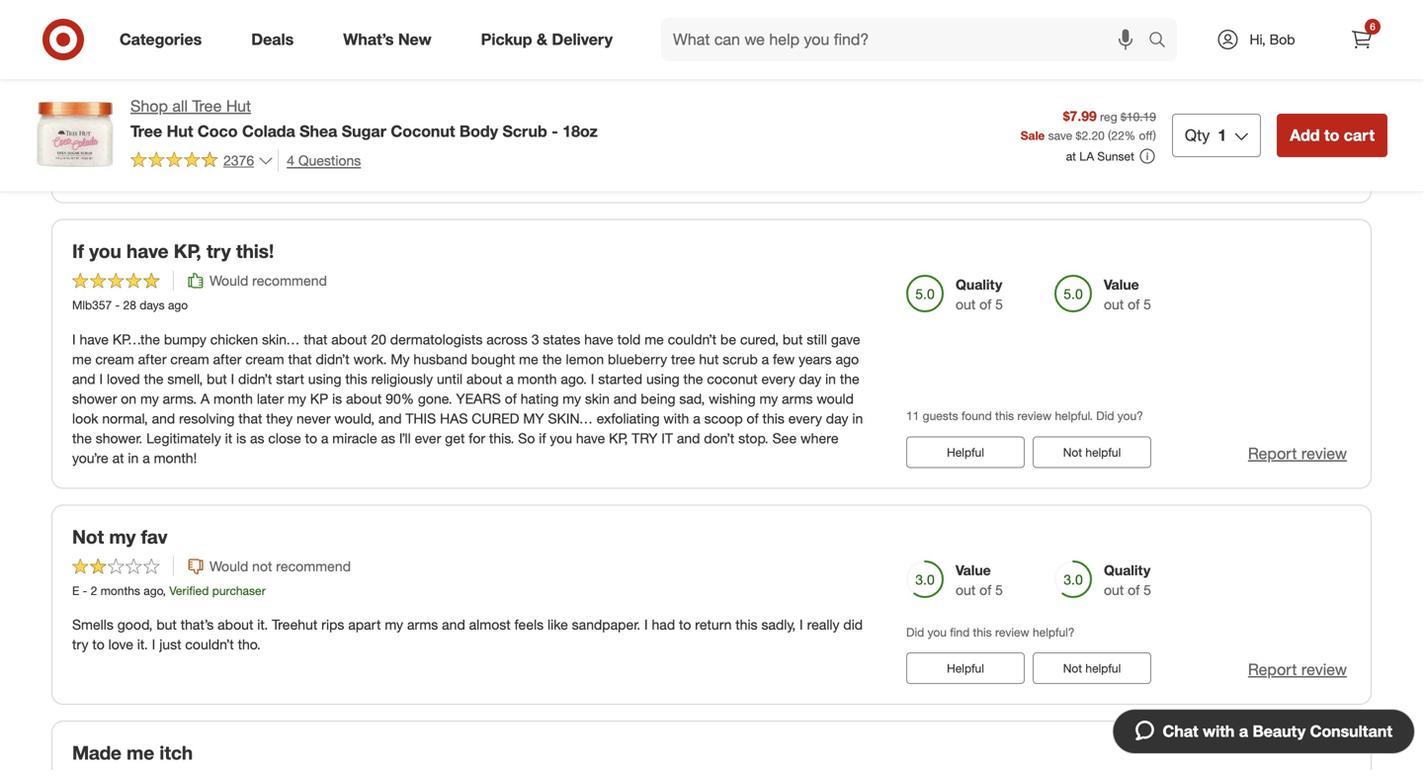 Task type: describe. For each thing, give the bounding box(es) containing it.
made me itch
[[72, 742, 193, 765]]

,
[[163, 583, 166, 598]]

found
[[962, 409, 993, 423]]

0 vertical spatial that
[[304, 331, 328, 348]]

to inside button
[[1325, 125, 1340, 145]]

a left 'month!'
[[143, 449, 150, 467]]

hut
[[699, 350, 719, 368]]

this inside smells good, but that's about it. treehut rips apart my arms and almost feels like sandpaper. i had to return this sadly, i really did try to love it. i just couldn't tho.
[[736, 616, 758, 634]]

2 vertical spatial in
[[128, 449, 139, 467]]

still
[[807, 331, 828, 348]]

not helpful button for not my fav
[[1033, 653, 1152, 684]]

bought
[[471, 350, 515, 368]]

1 report review from the top
[[1249, 158, 1348, 177]]

helpful.
[[1056, 409, 1094, 423]]

if
[[72, 240, 84, 263]]

2 vertical spatial that
[[239, 410, 262, 427]]

what's
[[343, 30, 394, 49]]

1 vertical spatial it.
[[137, 636, 148, 653]]

1 vertical spatial month
[[214, 390, 253, 407]]

sadly,
[[762, 616, 796, 634]]

$7.99
[[1064, 107, 1097, 125]]

helpful for not my fav
[[1086, 661, 1122, 676]]

days for recommend
[[130, 81, 155, 96]]

0 vertical spatial but
[[783, 331, 803, 348]]

questions
[[298, 152, 361, 169]]

you right "did"
[[928, 625, 947, 640]]

qty
[[1186, 125, 1211, 145]]

deals
[[251, 30, 294, 49]]

about up work.
[[332, 331, 367, 348]]

with inside button
[[1204, 722, 1235, 741]]

don't
[[704, 429, 735, 447]]

shop all tree hut tree hut coco colada shea sugar coconut body scrub - 18oz
[[131, 96, 598, 141]]

shop
[[131, 96, 168, 116]]

i have kp…the bumpy chicken skin… that about 20 dermatologists across 3 states have told me couldn't be cured, but still gave me cream after cream after cream that didn't work. my husband bought me the lemon blueberry tree hut scrub a few years ago and i loved the smell, but i didn't start using this religiously until about a month ago. i started using the coconut every day in the shower on my arms. a month later my kp is about 90% gone. years of hating my skin and being sad, wishing my arms would look normal, and resolving that they never would, and this has cured my skin… exfoliating with a scoop of this every day in the shower. legitimately it is as close to a miracle as i'll ever get for this. so if you have kp, try it and don't stop. see where you're at in a month!
[[72, 331, 864, 467]]

arms inside i have kp…the bumpy chicken skin… that about 20 dermatologists across 3 states have told me couldn't be cured, but still gave me cream after cream after cream that didn't work. my husband bought me the lemon blueberry tree hut scrub a few years ago and i loved the smell, but i didn't start using this religiously until about a month ago. i started using the coconut every day in the shower on my arms. a month later my kp is about 90% gone. years of hating my skin and being sad, wishing my arms would look normal, and resolving that they never would, and this has cured my skin… exfoliating with a scoop of this every day in the shower. legitimately it is as close to a miracle as i'll ever get for this. so if you have kp, try it and don't stop. see where you're at in a month!
[[782, 390, 813, 407]]

did for definitely recommend
[[907, 123, 925, 138]]

- for mlb357 - 28 days ago
[[115, 298, 120, 313]]

love
[[72, 114, 102, 132]]

to right the had
[[679, 616, 692, 634]]

coco
[[198, 121, 238, 141]]

skin…
[[548, 410, 593, 427]]

the up the would
[[840, 370, 860, 387]]

would
[[817, 390, 854, 407]]

categories
[[120, 30, 202, 49]]

you're
[[72, 449, 108, 467]]

my
[[391, 350, 410, 368]]

they
[[266, 410, 293, 427]]

report for not my fav
[[1249, 660, 1298, 680]]

the right feel
[[386, 114, 405, 132]]

2 horizontal spatial after
[[475, 114, 503, 132]]

try inside smells good, but that's about it. treehut rips apart my arms and almost feels like sandpaper. i had to return this sadly, i really did try to love it. i just couldn't tho.
[[72, 636, 88, 653]]

1 report review button from the top
[[1249, 157, 1348, 179]]

you'll
[[325, 114, 356, 132]]

to inside i have kp…the bumpy chicken skin… that about 20 dermatologists across 3 states have told me couldn't be cured, but still gave me cream after cream after cream that didn't work. my husband bought me the lemon blueberry tree hut scrub a few years ago and i loved the smell, but i didn't start using this religiously until about a month ago. i started using the coconut every day in the shower on my arms. a month later my kp is about 90% gone. years of hating my skin and being sad, wishing my arms would look normal, and resolving that they never would, and this has cured my skin… exfoliating with a scoop of this every day in the shower. legitimately it is as close to a miracle as i'll ever get for this. so if you have kp, try it and don't stop. see where you're at in a month!
[[305, 429, 317, 447]]

you right if
[[89, 240, 121, 263]]

sunset
[[1098, 149, 1135, 164]]

ago for e - 2 months ago , verified purchaser
[[144, 583, 163, 598]]

a down bought
[[506, 370, 514, 387]]

2 vertical spatial value
[[956, 562, 992, 579]]

4
[[287, 152, 295, 169]]

get
[[445, 429, 465, 447]]

it inside i have kp…the bumpy chicken skin… that about 20 dermatologists across 3 states have told me couldn't be cured, but still gave me cream after cream after cream that didn't work. my husband bought me the lemon blueberry tree hut scrub a few years ago and i loved the smell, but i didn't start using this religiously until about a month ago. i started using the coconut every day in the shower on my arms. a month later my kp is about 90% gone. years of hating my skin and being sad, wishing my arms would look normal, and resolving that they never would, and this has cured my skin… exfoliating with a scoop of this every day in the shower. legitimately it is as close to a miracle as i'll ever get for this. so if you have kp, try it and don't stop. see where you're at in a month!
[[225, 429, 232, 447]]

0 horizontal spatial day
[[799, 370, 822, 387]]

that's
[[181, 616, 214, 634]]

close
[[268, 429, 301, 447]]

0 vertical spatial tree
[[192, 96, 222, 116]]

ago for mlb357 - 28 days ago
[[168, 298, 188, 313]]

smells
[[72, 616, 114, 634]]

months
[[101, 583, 140, 598]]

add to cart
[[1291, 125, 1375, 145]]

report review button for not my fav
[[1249, 659, 1348, 681]]

have up mlb357 - 28 days ago
[[127, 240, 169, 263]]

kp
[[310, 390, 328, 407]]

i left just
[[152, 636, 156, 653]]

3
[[532, 331, 539, 348]]

exfoliating
[[597, 410, 660, 427]]

not helpful button for if you have kp, try this!
[[1033, 436, 1152, 468]]

0 horizontal spatial tree
[[131, 121, 162, 141]]

image of tree hut coco colada shea sugar coconut body scrub - 18oz image
[[36, 95, 115, 174]]

1
[[1219, 125, 1227, 145]]

my right wishing
[[760, 390, 778, 407]]

28
[[123, 298, 136, 313]]

scent
[[129, 114, 163, 132]]

my up skin… at the bottom left
[[563, 390, 581, 407]]

i up shower in the left bottom of the page
[[99, 370, 103, 387]]

resolving
[[179, 410, 235, 427]]

search
[[1140, 32, 1188, 51]]

cured,
[[741, 331, 779, 348]]

i down mlb357
[[72, 331, 76, 348]]

and right the it
[[677, 429, 701, 447]]

couldn't inside i have kp…the bumpy chicken skin… that about 20 dermatologists across 3 states have told me couldn't be cured, but still gave me cream after cream after cream that didn't work. my husband bought me the lemon blueberry tree hut scrub a few years ago and i loved the smell, but i didn't start using this religiously until about a month ago. i started using the coconut every day in the shower on my arms. a month later my kp is about 90% gone. years of hating my skin and being sad, wishing my arms would look normal, and resolving that they never would, and this has cured my skin… exfoliating with a scoop of this every day in the shower. legitimately it is as close to a miracle as i'll ever get for this. so if you have kp, try it and don't stop. see where you're at in a month!
[[668, 331, 717, 348]]

with inside i have kp…the bumpy chicken skin… that about 20 dermatologists across 3 states have told me couldn't be cured, but still gave me cream after cream after cream that didn't work. my husband bought me the lemon blueberry tree hut scrub a few years ago and i loved the smell, but i didn't start using this religiously until about a month ago. i started using the coconut every day in the shower on my arms. a month later my kp is about 90% gone. years of hating my skin and being sad, wishing my arms would look normal, and resolving that they never would, and this has cured my skin… exfoliating with a scoop of this every day in the shower. legitimately it is as close to a miracle as i'll ever get for this. so if you have kp, try it and don't stop. see where you're at in a month!
[[664, 410, 690, 427]]

miracle
[[333, 429, 377, 447]]

have up lemon
[[585, 331, 614, 348]]

a down never
[[321, 429, 329, 447]]

tree
[[671, 350, 696, 368]]

look
[[72, 410, 98, 427]]

a left few
[[762, 350, 769, 368]]

skin
[[585, 390, 610, 407]]

scoop
[[705, 410, 743, 427]]

qty 1
[[1186, 125, 1227, 145]]

you inside i have kp…the bumpy chicken skin… that about 20 dermatologists across 3 states have told me couldn't be cured, but still gave me cream after cream after cream that didn't work. my husband bought me the lemon blueberry tree hut scrub a few years ago and i loved the smell, but i didn't start using this religiously until about a month ago. i started using the coconut every day in the shower on my arms. a month later my kp is about 90% gone. years of hating my skin and being sad, wishing my arms would look normal, and resolving that they never would, and this has cured my skin… exfoliating with a scoop of this every day in the shower. legitimately it is as close to a miracle as i'll ever get for this. so if you have kp, try it and don't stop. see where you're at in a month!
[[550, 429, 573, 447]]

goes
[[267, 114, 298, 132]]

1 helpful from the top
[[1086, 159, 1122, 174]]

sale
[[1021, 128, 1046, 143]]

my right on
[[140, 390, 159, 407]]

across
[[487, 331, 528, 348]]

1 vertical spatial every
[[789, 410, 823, 427]]

my inside smells good, but that's about it. treehut rips apart my arms and almost feels like sandpaper. i had to return this sadly, i really did try to love it. i just couldn't tho.
[[385, 616, 403, 634]]

2 vertical spatial value out of 5
[[956, 562, 1004, 599]]

arms.
[[163, 390, 197, 407]]

1 vertical spatial hut
[[167, 121, 193, 141]]

years
[[456, 390, 501, 407]]

at inside i have kp…the bumpy chicken skin… that about 20 dermatologists across 3 states have told me couldn't be cured, but still gave me cream after cream after cream that didn't work. my husband bought me the lemon blueberry tree hut scrub a few years ago and i loved the smell, but i didn't start using this religiously until about a month ago. i started using the coconut every day in the shower on my arms. a month later my kp is about 90% gone. years of hating my skin and being sad, wishing my arms would look normal, and resolving that they never would, and this has cured my skin… exfoliating with a scoop of this every day in the shower. legitimately it is as close to a miracle as i'll ever get for this. so if you have kp, try it and don't stop. see where you're at in a month!
[[112, 449, 124, 467]]

consultant
[[1311, 722, 1393, 741]]

easy
[[224, 114, 252, 132]]

did you find this review helpful? for not my fav
[[907, 625, 1075, 640]]

1 as from the left
[[250, 429, 265, 447]]

you?
[[1118, 409, 1144, 423]]

i right "ago."
[[591, 370, 595, 387]]

1 using from the left
[[308, 370, 342, 387]]

%
[[1125, 128, 1136, 143]]

0 horizontal spatial kp,
[[174, 240, 201, 263]]

would for if you have kp, try this!
[[210, 272, 248, 289]]

just
[[159, 636, 181, 653]]

helpful for if you have kp, try this!
[[947, 445, 985, 460]]

few
[[773, 350, 795, 368]]

and up shower in the left bottom of the page
[[72, 370, 96, 387]]

1 horizontal spatial hut
[[226, 96, 251, 116]]

would recommend
[[210, 272, 327, 289]]

helpful? for not my fav
[[1033, 625, 1075, 640]]

colada
[[242, 121, 295, 141]]

- inside shop all tree hut tree hut coco colada shea sugar coconut body scrub - 18oz
[[552, 121, 558, 141]]

where
[[801, 429, 839, 447]]

have down mlb357
[[80, 331, 109, 348]]

and up exfoliating
[[614, 390, 637, 407]]

blueberry
[[608, 350, 668, 368]]

0 vertical spatial it
[[256, 114, 264, 132]]

1 horizontal spatial day
[[826, 410, 849, 427]]

quality for definitely recommend
[[956, 60, 1003, 77]]

1 horizontal spatial after
[[213, 350, 242, 368]]

being
[[641, 390, 676, 407]]

one
[[507, 114, 531, 132]]

quality for if you have kp, try this!
[[956, 276, 1003, 293]]

not helpful for if you have kp, try this!
[[1064, 445, 1122, 460]]

this!
[[236, 240, 274, 263]]

0 horizontal spatial after
[[138, 350, 167, 368]]

love the scent and how easy it goes on. you'll feel the difference after one use.
[[72, 114, 560, 132]]

the down look
[[72, 429, 92, 447]]

it
[[662, 429, 673, 447]]

0 vertical spatial try
[[207, 240, 231, 263]]

coconut
[[707, 370, 758, 387]]

legitimately
[[146, 429, 221, 447]]

1 horizontal spatial in
[[826, 370, 837, 387]]

1 vertical spatial that
[[288, 350, 312, 368]]

would for not my fav
[[210, 558, 248, 575]]

sandpaper.
[[572, 616, 641, 634]]

bob
[[1270, 31, 1296, 48]]

i down 'chicken'
[[231, 370, 235, 387]]

2 vertical spatial quality
[[1105, 562, 1151, 579]]

the right loved
[[144, 370, 164, 387]]

1 vertical spatial did
[[1097, 409, 1115, 423]]

if
[[539, 429, 546, 447]]

did
[[844, 616, 863, 634]]

fav
[[141, 525, 168, 548]]

&
[[537, 30, 548, 49]]

e - 2 months ago , verified purchaser
[[72, 583, 266, 598]]

- for e - 2 months ago , verified purchaser
[[83, 583, 87, 598]]

1 vertical spatial didn't
[[238, 370, 272, 387]]

and inside smells good, but that's about it. treehut rips apart my arms and almost feels like sandpaper. i had to return this sadly, i really did try to love it. i just couldn't tho.
[[442, 616, 466, 634]]

i left the had
[[645, 616, 648, 634]]

la
[[1080, 149, 1095, 164]]



Task type: vqa. For each thing, say whether or not it's contained in the screenshot.
the bottom Store
no



Task type: locate. For each thing, give the bounding box(es) containing it.
0 vertical spatial did
[[907, 123, 925, 138]]

0 vertical spatial didn't
[[316, 350, 350, 368]]

on.
[[302, 114, 321, 132]]

as
[[250, 429, 265, 447], [381, 429, 396, 447]]

the up sad,
[[684, 370, 703, 387]]

0 vertical spatial value
[[1105, 60, 1140, 77]]

2376 link
[[131, 149, 274, 173]]

save
[[1049, 128, 1073, 143]]

about
[[332, 331, 367, 348], [467, 370, 503, 387], [346, 390, 382, 407], [218, 616, 253, 634]]

2 not helpful from the top
[[1064, 445, 1122, 460]]

try down smells
[[72, 636, 88, 653]]

about up years
[[467, 370, 503, 387]]

1 not helpful from the top
[[1064, 159, 1122, 174]]

1 vertical spatial helpful
[[947, 661, 985, 676]]

you right "if"
[[550, 429, 573, 447]]

2 vertical spatial report
[[1249, 660, 1298, 680]]

0 horizontal spatial couldn't
[[185, 636, 234, 653]]

me up shower in the left bottom of the page
[[72, 350, 92, 368]]

tree down 'shop'
[[131, 121, 162, 141]]

in up the would
[[826, 370, 837, 387]]

0 vertical spatial did you find this review helpful?
[[907, 123, 1075, 138]]

would down this!
[[210, 272, 248, 289]]

2 using from the left
[[647, 370, 680, 387]]

3 report review from the top
[[1249, 660, 1348, 680]]

4 questions link
[[278, 149, 361, 172]]

1 vertical spatial days
[[140, 298, 165, 313]]

0 vertical spatial hut
[[226, 96, 251, 116]]

ago down gave
[[836, 350, 859, 368]]

1 vertical spatial with
[[1204, 722, 1235, 741]]

0 vertical spatial not helpful button
[[1033, 151, 1152, 182]]

is right kp
[[332, 390, 342, 407]]

with up the it
[[664, 410, 690, 427]]

helpful for if you have kp, try this!
[[1086, 445, 1122, 460]]

11 guests found this review helpful. did you?
[[907, 409, 1144, 423]]

have
[[127, 240, 169, 263], [80, 331, 109, 348], [585, 331, 614, 348], [576, 429, 605, 447]]

1 horizontal spatial it
[[256, 114, 264, 132]]

days right "28"
[[140, 298, 165, 313]]

0 vertical spatial day
[[799, 370, 822, 387]]

try left this!
[[207, 240, 231, 263]]

0 horizontal spatial try
[[72, 636, 88, 653]]

- left 17
[[105, 81, 110, 96]]

a down sad,
[[693, 410, 701, 427]]

3 helpful from the top
[[1086, 661, 1122, 676]]

20
[[371, 331, 387, 348]]

1 horizontal spatial cream
[[170, 350, 209, 368]]

lsmb - 17 days ago
[[72, 81, 178, 96]]

in
[[826, 370, 837, 387], [853, 410, 864, 427], [128, 449, 139, 467]]

2 did you find this review helpful? from the top
[[907, 625, 1075, 640]]

use.
[[534, 114, 560, 132]]

recommend for would recommend
[[252, 272, 327, 289]]

that right skin…
[[304, 331, 328, 348]]

that
[[304, 331, 328, 348], [288, 350, 312, 368], [239, 410, 262, 427]]

3 not helpful from the top
[[1064, 661, 1122, 676]]

2 vertical spatial recommend
[[276, 558, 351, 575]]

what's new link
[[327, 18, 456, 61]]

0 vertical spatial value out of 5
[[1105, 60, 1152, 97]]

$7.99 reg $10.19 sale save $ 2.20 ( 22 % off )
[[1021, 107, 1157, 143]]

bumpy
[[164, 331, 207, 348]]

0 vertical spatial every
[[762, 370, 796, 387]]

1 vertical spatial would
[[210, 558, 248, 575]]

as left i'll
[[381, 429, 396, 447]]

see
[[773, 429, 797, 447]]

every down few
[[762, 370, 796, 387]]

delivery
[[552, 30, 613, 49]]

0 vertical spatial not helpful
[[1064, 159, 1122, 174]]

day down years
[[799, 370, 822, 387]]

2 vertical spatial report review
[[1249, 660, 1348, 680]]

didn't up later
[[238, 370, 272, 387]]

me down '3'
[[519, 350, 539, 368]]

treehut
[[272, 616, 318, 634]]

report
[[1249, 158, 1298, 177], [1249, 444, 1298, 463], [1249, 660, 1298, 680]]

smells good, but that's about it. treehut rips apart my arms and almost feels like sandpaper. i had to return this sadly, i really did try to love it. i just couldn't tho.
[[72, 616, 863, 653]]

tree right all
[[192, 96, 222, 116]]

1 would from the top
[[210, 272, 248, 289]]

report review for not my fav
[[1249, 660, 1348, 680]]

90%
[[386, 390, 414, 407]]

a inside button
[[1240, 722, 1249, 741]]

value out of 5 for if you have kp, try this!
[[1105, 276, 1152, 313]]

me right told
[[645, 331, 664, 348]]

the down the states
[[543, 350, 562, 368]]

1 report from the top
[[1249, 158, 1298, 177]]

my left fav
[[109, 525, 136, 548]]

0 horizontal spatial at
[[112, 449, 124, 467]]

and left the "almost" at bottom
[[442, 616, 466, 634]]

0 vertical spatial report review button
[[1249, 157, 1348, 179]]

1 horizontal spatial kp,
[[609, 429, 628, 447]]

2 helpful button from the top
[[907, 653, 1025, 684]]

- left the 18oz
[[552, 121, 558, 141]]

but inside smells good, but that's about it. treehut rips apart my arms and almost feels like sandpaper. i had to return this sadly, i really did try to love it. i just couldn't tho.
[[157, 616, 177, 634]]

0 vertical spatial quality
[[956, 60, 1003, 77]]

after left one
[[475, 114, 503, 132]]

my down start
[[288, 390, 306, 407]]

0 vertical spatial is
[[332, 390, 342, 407]]

report review button
[[1249, 157, 1348, 179], [1249, 442, 1348, 465], [1249, 659, 1348, 681]]

month right a
[[214, 390, 253, 407]]

couldn't down that's
[[185, 636, 234, 653]]

would up purchaser
[[210, 558, 248, 575]]

helpful
[[947, 445, 985, 460], [947, 661, 985, 676]]

helpful?
[[1033, 123, 1075, 138], [1033, 625, 1075, 640]]

chat with a beauty consultant
[[1163, 722, 1393, 741]]

reg
[[1101, 109, 1118, 124]]

arms right apart
[[407, 616, 438, 634]]

about inside smells good, but that's about it. treehut rips apart my arms and almost feels like sandpaper. i had to return this sadly, i really did try to love it. i just couldn't tho.
[[218, 616, 253, 634]]

helpful for not my fav
[[947, 661, 985, 676]]

0 vertical spatial report
[[1249, 158, 1298, 177]]

ago for lsmb - 17 days ago
[[158, 81, 178, 96]]

1 cream from the left
[[95, 350, 134, 368]]

0 vertical spatial quality out of 5
[[956, 60, 1004, 97]]

kp…the
[[113, 331, 160, 348]]

2 vertical spatial did
[[907, 625, 925, 640]]

1 vertical spatial helpful button
[[907, 653, 1025, 684]]

couldn't up the tree
[[668, 331, 717, 348]]

0 vertical spatial month
[[518, 370, 557, 387]]

0 vertical spatial helpful
[[947, 445, 985, 460]]

about up tho.
[[218, 616, 253, 634]]

off
[[1140, 128, 1154, 143]]

really
[[807, 616, 840, 634]]

you
[[928, 123, 947, 138], [89, 240, 121, 263], [550, 429, 573, 447], [928, 625, 947, 640]]

stop.
[[739, 429, 769, 447]]

0 vertical spatial it.
[[257, 616, 268, 634]]

add to cart button
[[1278, 114, 1388, 157]]

1 horizontal spatial as
[[381, 429, 396, 447]]

0 vertical spatial helpful
[[1086, 159, 1122, 174]]

2 as from the left
[[381, 429, 396, 447]]

$10.19
[[1121, 109, 1157, 124]]

3 cream from the left
[[246, 350, 284, 368]]

6 link
[[1341, 18, 1384, 61]]

coconut
[[391, 121, 455, 141]]

0 horizontal spatial with
[[664, 410, 690, 427]]

0 horizontal spatial arms
[[407, 616, 438, 634]]

have down skin… at the bottom left
[[576, 429, 605, 447]]

about up would,
[[346, 390, 382, 407]]

helpful button for if you have kp, try this!
[[907, 436, 1025, 468]]

husband
[[414, 350, 468, 368]]

recommend for definitely recommend
[[161, 23, 268, 46]]

at left la
[[1067, 149, 1077, 164]]

did you find this review helpful? for definitely recommend
[[907, 123, 1075, 138]]

for
[[469, 429, 486, 447]]

using up being
[[647, 370, 680, 387]]

report review button for if you have kp, try this!
[[1249, 442, 1348, 465]]

this
[[406, 410, 436, 427]]

2 horizontal spatial cream
[[246, 350, 284, 368]]

would
[[210, 272, 248, 289], [210, 558, 248, 575]]

0 vertical spatial in
[[826, 370, 837, 387]]

using
[[308, 370, 342, 387], [647, 370, 680, 387]]

arms left the would
[[782, 390, 813, 407]]

it down resolving
[[225, 429, 232, 447]]

hut down all
[[167, 121, 193, 141]]

1 vertical spatial arms
[[407, 616, 438, 634]]

0 horizontal spatial it.
[[137, 636, 148, 653]]

2 would from the top
[[210, 558, 248, 575]]

kp, inside i have kp…the bumpy chicken skin… that about 20 dermatologists across 3 states have told me couldn't be cured, but still gave me cream after cream after cream that didn't work. my husband bought me the lemon blueberry tree hut scrub a few years ago and i loved the smell, but i didn't start using this religiously until about a month ago. i started using the coconut every day in the shower on my arms. a month later my kp is about 90% gone. years of hating my skin and being sad, wishing my arms would look normal, and resolving that they never would, and this has cured my skin… exfoliating with a scoop of this every day in the shower. legitimately it is as close to a miracle as i'll ever get for this. so if you have kp, try it and don't stop. see where you're at in a month!
[[609, 429, 628, 447]]

as left close
[[250, 429, 265, 447]]

hating
[[521, 390, 559, 407]]

0 vertical spatial arms
[[782, 390, 813, 407]]

2 horizontal spatial in
[[853, 410, 864, 427]]

me left itch
[[127, 742, 154, 765]]

0 horizontal spatial didn't
[[238, 370, 272, 387]]

3 report review button from the top
[[1249, 659, 1348, 681]]

that down later
[[239, 410, 262, 427]]

be
[[721, 331, 737, 348]]

kp, left this!
[[174, 240, 201, 263]]

2 report review from the top
[[1249, 444, 1348, 463]]

0 horizontal spatial is
[[236, 429, 246, 447]]

helpful button for not my fav
[[907, 653, 1025, 684]]

2 cream from the left
[[170, 350, 209, 368]]

1 helpful button from the top
[[907, 436, 1025, 468]]

the right love
[[105, 114, 125, 132]]

in down the would
[[853, 410, 864, 427]]

1 vertical spatial recommend
[[252, 272, 327, 289]]

how
[[194, 114, 220, 132]]

value for definitely recommend
[[1105, 60, 1140, 77]]

and left how
[[167, 114, 190, 132]]

shower
[[72, 390, 117, 407]]

3 not helpful button from the top
[[1033, 653, 1152, 684]]

1 horizontal spatial try
[[207, 240, 231, 263]]

days up 'shop'
[[130, 81, 155, 96]]

start
[[276, 370, 304, 387]]

out
[[956, 79, 976, 97], [1105, 79, 1125, 97], [956, 296, 976, 313], [1105, 296, 1125, 313], [956, 581, 976, 599], [1105, 581, 1125, 599]]

years
[[799, 350, 832, 368]]

1 helpful from the top
[[947, 445, 985, 460]]

1 horizontal spatial month
[[518, 370, 557, 387]]

not helpful for not my fav
[[1064, 661, 1122, 676]]

1 horizontal spatial tree
[[192, 96, 222, 116]]

2 helpful from the top
[[1086, 445, 1122, 460]]

did down what can we help you find? suggestions appear below search box
[[907, 123, 925, 138]]

pickup
[[481, 30, 533, 49]]

0 vertical spatial days
[[130, 81, 155, 96]]

0 vertical spatial report review
[[1249, 158, 1348, 177]]

every up where
[[789, 410, 823, 427]]

not my fav
[[72, 525, 168, 548]]

wishing
[[709, 390, 756, 407]]

did left the you?
[[1097, 409, 1115, 423]]

cream down skin…
[[246, 350, 284, 368]]

1 vertical spatial value out of 5
[[1105, 276, 1152, 313]]

but up few
[[783, 331, 803, 348]]

difference
[[409, 114, 471, 132]]

add
[[1291, 125, 1321, 145]]

days for you
[[140, 298, 165, 313]]

1 vertical spatial report review button
[[1249, 442, 1348, 465]]

3 report from the top
[[1249, 660, 1298, 680]]

helpful? for definitely recommend
[[1033, 123, 1075, 138]]

smell,
[[167, 370, 203, 387]]

1 vertical spatial day
[[826, 410, 849, 427]]

month!
[[154, 449, 197, 467]]

this.
[[489, 429, 515, 447]]

0 vertical spatial helpful?
[[1033, 123, 1075, 138]]

1 vertical spatial try
[[72, 636, 88, 653]]

itch
[[160, 742, 193, 765]]

day down the would
[[826, 410, 849, 427]]

in down shower.
[[128, 449, 139, 467]]

1 horizontal spatial it.
[[257, 616, 268, 634]]

ago up all
[[158, 81, 178, 96]]

did right "did"
[[907, 625, 925, 640]]

but up a
[[207, 370, 227, 387]]

ago right months
[[144, 583, 163, 598]]

never
[[297, 410, 331, 427]]

hut up coco
[[226, 96, 251, 116]]

22
[[1112, 128, 1125, 143]]

and down arms.
[[152, 410, 175, 427]]

states
[[543, 331, 581, 348]]

couldn't
[[668, 331, 717, 348], [185, 636, 234, 653]]

after down kp…the
[[138, 350, 167, 368]]

skin…
[[262, 331, 300, 348]]

1 vertical spatial it
[[225, 429, 232, 447]]

2 report from the top
[[1249, 444, 1298, 463]]

value out of 5 for definitely recommend
[[1105, 60, 1152, 97]]

1 horizontal spatial at
[[1067, 149, 1077, 164]]

is left close
[[236, 429, 246, 447]]

love
[[108, 636, 133, 653]]

1 not helpful button from the top
[[1033, 151, 1152, 182]]

1 helpful? from the top
[[1033, 123, 1075, 138]]

quality out of 5 for definitely recommend
[[956, 60, 1004, 97]]

2 vertical spatial not helpful button
[[1033, 653, 1152, 684]]

1 horizontal spatial is
[[332, 390, 342, 407]]

1 horizontal spatial but
[[207, 370, 227, 387]]

0 vertical spatial helpful button
[[907, 436, 1025, 468]]

0 horizontal spatial in
[[128, 449, 139, 467]]

lemon
[[566, 350, 604, 368]]

at la sunset
[[1067, 149, 1135, 164]]

1 did you find this review helpful? from the top
[[907, 123, 1075, 138]]

0 horizontal spatial it
[[225, 429, 232, 447]]

0 horizontal spatial month
[[214, 390, 253, 407]]

did
[[907, 123, 925, 138], [1097, 409, 1115, 423], [907, 625, 925, 640]]

at down shower.
[[112, 449, 124, 467]]

cream up loved
[[95, 350, 134, 368]]

report for if you have kp, try this!
[[1249, 444, 1298, 463]]

find for not my fav
[[950, 625, 970, 640]]

mlb357 - 28 days ago
[[72, 298, 188, 313]]

couldn't inside smells good, but that's about it. treehut rips apart my arms and almost feels like sandpaper. i had to return this sadly, i really did try to love it. i just couldn't tho.
[[185, 636, 234, 653]]

1 vertical spatial helpful?
[[1033, 625, 1075, 640]]

quality out of 5 for if you have kp, try this!
[[956, 276, 1004, 313]]

2 report review button from the top
[[1249, 442, 1348, 465]]

like
[[548, 616, 568, 634]]

report review for if you have kp, try this!
[[1249, 444, 1348, 463]]

to down smells
[[92, 636, 105, 653]]

17
[[113, 81, 126, 96]]

2 not helpful button from the top
[[1033, 436, 1152, 468]]

2 vertical spatial helpful
[[1086, 661, 1122, 676]]

(
[[1109, 128, 1112, 143]]

cured
[[472, 410, 520, 427]]

2 vertical spatial quality out of 5
[[1105, 562, 1152, 599]]

1 vertical spatial quality
[[956, 276, 1003, 293]]

after
[[475, 114, 503, 132], [138, 350, 167, 368], [213, 350, 242, 368]]

- for lsmb - 17 days ago
[[105, 81, 110, 96]]

- left "28"
[[115, 298, 120, 313]]

0 vertical spatial find
[[950, 123, 970, 138]]

1 vertical spatial report review
[[1249, 444, 1348, 463]]

arms inside smells good, but that's about it. treehut rips apart my arms and almost feels like sandpaper. i had to return this sadly, i really did try to love it. i just couldn't tho.
[[407, 616, 438, 634]]

to down never
[[305, 429, 317, 447]]

0 vertical spatial couldn't
[[668, 331, 717, 348]]

1 vertical spatial is
[[236, 429, 246, 447]]

did for not my fav
[[907, 625, 925, 640]]

1 vertical spatial but
[[207, 370, 227, 387]]

you down what can we help you find? suggestions appear below search box
[[928, 123, 947, 138]]

ago up 'bumpy'
[[168, 298, 188, 313]]

2 find from the top
[[950, 625, 970, 640]]

body
[[460, 121, 498, 141]]

2 helpful from the top
[[947, 661, 985, 676]]

2 helpful? from the top
[[1033, 625, 1075, 640]]

after down 'chicken'
[[213, 350, 242, 368]]

feels
[[515, 616, 544, 634]]

made
[[72, 742, 122, 765]]

0 vertical spatial at
[[1067, 149, 1077, 164]]

0 vertical spatial recommend
[[161, 23, 268, 46]]

this
[[974, 123, 992, 138], [345, 370, 368, 387], [996, 409, 1015, 423], [763, 410, 785, 427], [736, 616, 758, 634], [974, 625, 992, 640]]

1 horizontal spatial couldn't
[[668, 331, 717, 348]]

2 vertical spatial not helpful
[[1064, 661, 1122, 676]]

1 vertical spatial in
[[853, 410, 864, 427]]

What can we help you find? suggestions appear below search field
[[662, 18, 1154, 61]]

value for if you have kp, try this!
[[1105, 276, 1140, 293]]

1 vertical spatial value
[[1105, 276, 1140, 293]]

1 vertical spatial not helpful
[[1064, 445, 1122, 460]]

and down '90%'
[[379, 410, 402, 427]]

cream down 'bumpy'
[[170, 350, 209, 368]]

1 horizontal spatial didn't
[[316, 350, 350, 368]]

1 vertical spatial at
[[112, 449, 124, 467]]

1 vertical spatial kp,
[[609, 429, 628, 447]]

ago inside i have kp…the bumpy chicken skin… that about 20 dermatologists across 3 states have told me couldn't be cured, but still gave me cream after cream after cream that didn't work. my husband bought me the lemon blueberry tree hut scrub a few years ago and i loved the smell, but i didn't start using this religiously until about a month ago. i started using the coconut every day in the shower on my arms. a month later my kp is about 90% gone. years of hating my skin and being sad, wishing my arms would look normal, and resolving that they never would, and this has cured my skin… exfoliating with a scoop of this every day in the shower. legitimately it is as close to a miracle as i'll ever get for this. so if you have kp, try it and don't stop. see where you're at in a month!
[[836, 350, 859, 368]]

find for definitely recommend
[[950, 123, 970, 138]]

1 find from the top
[[950, 123, 970, 138]]

it right the easy
[[256, 114, 264, 132]]

quality out of 5
[[956, 60, 1004, 97], [956, 276, 1004, 313], [1105, 562, 1152, 599]]

0 horizontal spatial using
[[308, 370, 342, 387]]

i left really
[[800, 616, 804, 634]]

would,
[[335, 410, 375, 427]]

i'll
[[399, 429, 411, 447]]

lsmb
[[72, 81, 102, 96]]

on
[[121, 390, 137, 407]]

2 vertical spatial report review button
[[1249, 659, 1348, 681]]



